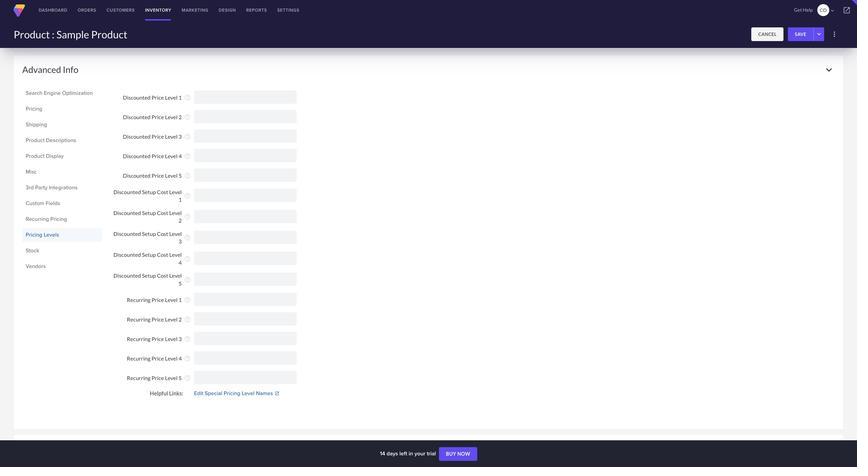 Task type: vqa. For each thing, say whether or not it's contained in the screenshot.
5 within Discounted Price Level 5 help_outline
yes



Task type: describe. For each thing, give the bounding box(es) containing it.
shipping
[[26, 121, 47, 129]]

5 for recurring price level 5 help_outline
[[179, 375, 182, 381]]

3rd
[[26, 184, 34, 192]]

optimization
[[62, 89, 93, 97]]

recurring price level 2 help_outline
[[127, 316, 191, 323]]

price for discounted price level 2 help_outline
[[152, 114, 164, 120]]

recurring pricing link
[[26, 213, 99, 225]]

sample
[[56, 28, 89, 40]]

names
[[256, 389, 273, 397]]

discounted price level 4 help_outline
[[123, 153, 191, 160]]

pricing levels
[[26, 231, 59, 239]]

level inside recurring price level 5 help_outline
[[165, 375, 178, 381]]

product descriptions link
[[26, 135, 99, 146]]

3rd party integrations
[[26, 184, 78, 192]]

recurring price level 1 help_outline
[[127, 297, 191, 303]]

misc
[[26, 168, 37, 176]]

discounted price level 1 help_outline
[[123, 94, 191, 101]]

help_outline inside 'recurring price level 1 help_outline'
[[184, 297, 191, 303]]

add
[[29, 25, 39, 30]]

5 for discounted price level 5 help_outline
[[179, 172, 182, 179]]

level inside the discounted setup cost level 3 help_outline
[[169, 231, 182, 237]]


[[844, 6, 852, 14]]

level inside the recurring price level 2 help_outline
[[165, 316, 178, 323]]

product descriptions
[[26, 136, 76, 144]]

help_outline inside discounted setup cost level 4 help_outline
[[184, 255, 191, 262]]

reports
[[246, 7, 267, 13]]

level left 'names'
[[242, 389, 255, 397]]

discounted setup cost level 3 help_outline
[[114, 231, 191, 245]]

discounted for discounted setup cost level 1 help_outline
[[114, 189, 141, 195]]

help_outline inside discounted price level 4 help_outline
[[184, 153, 191, 160]]

vendors
[[26, 262, 46, 270]]

discounted for discounted setup cost level 3 help_outline
[[114, 231, 141, 237]]

recurring for recurring price level 3 help_outline
[[127, 336, 151, 342]]

stock
[[26, 247, 39, 255]]

discounted for discounted price level 3 help_outline
[[123, 133, 151, 140]]

discounted setup cost level 4 help_outline
[[114, 251, 191, 266]]

level inside discounted setup cost level 1 help_outline
[[169, 189, 182, 195]]

cost for discounted setup cost level 3 help_outline
[[157, 231, 168, 237]]

engine
[[44, 89, 61, 97]]

level inside discounted setup cost level 4 help_outline
[[169, 251, 182, 258]]

level inside discounted setup cost level 5 help_outline
[[169, 272, 182, 279]]

recurring for recurring price level 1 help_outline
[[127, 297, 151, 303]]

edit special pricing level names
[[194, 389, 273, 397]]

price for recurring price level 5 help_outline
[[152, 375, 164, 381]]

recurring for recurring price level 4 help_outline
[[127, 355, 151, 362]]

edit special pricing level names link
[[194, 389, 280, 397]]

4 for recurring price level 4 help_outline
[[179, 355, 182, 362]]

pricing up stock
[[26, 231, 42, 239]]

help_outline inside discounted setup cost level 2 help_outline
[[184, 213, 191, 220]]

price for recurring price level 4 help_outline
[[152, 355, 164, 362]]

pricing levels link
[[26, 229, 99, 241]]

price for discounted price level 5 help_outline
[[152, 172, 164, 179]]

level inside 'recurring price level 1 help_outline'
[[165, 297, 178, 303]]

cancel link
[[752, 27, 784, 41]]

help_outline inside the discounted setup cost level 3 help_outline
[[184, 234, 191, 241]]

discounted setup cost level 1 help_outline
[[114, 189, 191, 203]]

setup for discounted setup cost level 4 help_outline
[[142, 251, 156, 258]]

cost for discounted setup cost level 2 help_outline
[[157, 210, 168, 216]]

expand_more
[[824, 64, 836, 76]]

co
[[821, 7, 828, 13]]

marketing
[[182, 7, 209, 13]]

party
[[35, 184, 48, 192]]

level inside discounted setup cost level 2 help_outline
[[169, 210, 182, 216]]

level inside recurring price level 4 help_outline
[[165, 355, 178, 362]]

recurring pricing
[[26, 215, 67, 223]]

1 for recurring price level 1 help_outline
[[179, 297, 182, 303]]

in
[[409, 450, 414, 458]]

3rd party integrations link
[[26, 182, 99, 194]]

product : sample product
[[14, 28, 127, 40]]

discounted for discounted price level 4 help_outline
[[123, 153, 151, 159]]

help_outline inside discounted price level 1 help_outline
[[184, 94, 191, 101]]

integrations
[[49, 184, 78, 192]]

discounted for discounted setup cost level 5 help_outline
[[114, 272, 141, 279]]

2 inside discounted setup cost level 2 help_outline
[[179, 217, 182, 224]]

your
[[415, 450, 426, 458]]

helpful
[[150, 390, 168, 397]]

level inside discounted price level 4 help_outline
[[165, 153, 178, 159]]

discounted for discounted setup cost level 4 help_outline
[[114, 251, 141, 258]]

trial
[[427, 450, 436, 458]]

discounted for discounted price level 2 help_outline
[[123, 114, 151, 120]]

1 inside discounted setup cost level 1 help_outline
[[179, 196, 182, 203]]

recurring price level 3 help_outline
[[127, 336, 191, 342]]

 link
[[837, 0, 858, 21]]

14
[[380, 450, 386, 458]]

advanced
[[22, 64, 61, 75]]

get help
[[795, 7, 814, 13]]

help_outline inside discounted setup cost level 1 help_outline
[[184, 193, 191, 199]]

product display link
[[26, 150, 99, 162]]

14 days left in your trial
[[380, 450, 438, 458]]

more_vert button
[[829, 27, 842, 41]]

vendors link
[[26, 261, 99, 272]]

helpful links:
[[150, 390, 184, 397]]

help_outline inside discounted setup cost level 5 help_outline
[[184, 276, 191, 283]]

info
[[63, 64, 78, 75]]

dashboard
[[39, 7, 67, 13]]

discounted setup cost level 2 help_outline
[[114, 210, 191, 224]]

4 for discounted price level 4 help_outline
[[179, 153, 182, 159]]

days
[[387, 450, 398, 458]]

cost for discounted setup cost level 4 help_outline
[[157, 251, 168, 258]]

help_outline inside the recurring price level 2 help_outline
[[184, 316, 191, 323]]

help_outline inside recurring price level 5 help_outline
[[184, 375, 191, 382]]

cancel
[[759, 32, 778, 37]]



Task type: locate. For each thing, give the bounding box(es) containing it.
discounted down discounted price level 5 help_outline
[[114, 189, 141, 195]]

3 help_outline from the top
[[184, 133, 191, 140]]

get
[[795, 7, 803, 13]]

level inside 'recurring price level 3 help_outline'
[[165, 336, 178, 342]]

level down discounted setup cost level 2 help_outline
[[169, 231, 182, 237]]

5 up the links:
[[179, 375, 182, 381]]

2 inside the recurring price level 2 help_outline
[[179, 316, 182, 323]]

None text field
[[194, 130, 297, 143], [194, 169, 297, 182], [194, 293, 297, 306], [194, 312, 297, 326], [194, 351, 297, 365], [194, 130, 297, 143], [194, 169, 297, 182], [194, 293, 297, 306], [194, 312, 297, 326], [194, 351, 297, 365]]

price inside the recurring price level 2 help_outline
[[152, 316, 164, 323]]

2 vertical spatial 5
[[179, 375, 182, 381]]

product display
[[26, 152, 64, 160]]

help_outline inside 'discounted price level 2 help_outline'
[[184, 114, 191, 121]]

0 vertical spatial 2
[[179, 114, 182, 120]]

price up the recurring price level 2 help_outline
[[152, 297, 164, 303]]

price down 'recurring price level 1 help_outline' on the left bottom of page
[[152, 316, 164, 323]]

3 5 from the top
[[179, 375, 182, 381]]

3 1 from the top
[[179, 297, 182, 303]]

product down customers
[[91, 28, 127, 40]]

level up the recurring price level 2 help_outline
[[165, 297, 178, 303]]

price down 'discounted price level 2 help_outline'
[[152, 133, 164, 140]]

product left :
[[14, 28, 50, 40]]

1 up discounted setup cost level 2 help_outline
[[179, 196, 182, 203]]

2 price from the top
[[152, 114, 164, 120]]

5 price from the top
[[152, 172, 164, 179]]

level down 'discounted price level 2 help_outline'
[[165, 133, 178, 140]]

cost inside discounted setup cost level 4 help_outline
[[157, 251, 168, 258]]

1 5 from the top
[[179, 172, 182, 179]]

1 for discounted price level 1 help_outline
[[179, 94, 182, 101]]

level down discounted price level 5 help_outline
[[169, 189, 182, 195]]

shipping link
[[26, 119, 99, 131]]

5 inside recurring price level 5 help_outline
[[179, 375, 182, 381]]

buy
[[446, 451, 457, 457]]

discounted inside discounted price level 4 help_outline
[[123, 153, 151, 159]]

price for recurring price level 3 help_outline
[[152, 336, 164, 342]]

discounted inside discounted setup cost level 2 help_outline
[[114, 210, 141, 216]]

3 inside 'recurring price level 3 help_outline'
[[179, 336, 182, 342]]

2 inside 'discounted price level 2 help_outline'
[[179, 114, 182, 120]]

price for discounted price level 1 help_outline
[[152, 94, 164, 101]]

cost down the discounted setup cost level 3 help_outline
[[157, 251, 168, 258]]

3 4 from the top
[[179, 355, 182, 362]]

discounted down discounted price level 3 help_outline
[[123, 153, 151, 159]]

level down discounted setup cost level 4 help_outline
[[169, 272, 182, 279]]

special
[[205, 389, 223, 397]]

orders
[[78, 7, 96, 13]]

2 cost from the top
[[157, 210, 168, 216]]

setup down the discounted setup cost level 3 help_outline
[[142, 251, 156, 258]]

10 price from the top
[[152, 375, 164, 381]]

11 help_outline from the top
[[184, 297, 191, 303]]

6 price from the top
[[152, 297, 164, 303]]

2 for discounted price level 2 help_outline
[[179, 114, 182, 120]]

recurring inside 'recurring price level 3 help_outline'
[[127, 336, 151, 342]]

4 cost from the top
[[157, 251, 168, 258]]

settings
[[278, 7, 300, 13]]

2 3 from the top
[[179, 238, 182, 245]]

1 inside discounted price level 1 help_outline
[[179, 94, 182, 101]]

pricing right "special"
[[224, 389, 241, 397]]

0 vertical spatial 3
[[179, 133, 182, 140]]

price for discounted price level 4 help_outline
[[152, 153, 164, 159]]

design
[[219, 7, 236, 13]]

price inside recurring price level 4 help_outline
[[152, 355, 164, 362]]

2 up the discounted setup cost level 3 help_outline
[[179, 217, 182, 224]]

setup
[[142, 189, 156, 195], [142, 210, 156, 216], [142, 231, 156, 237], [142, 251, 156, 258], [142, 272, 156, 279]]

price inside 'recurring price level 3 help_outline'
[[152, 336, 164, 342]]

recurring
[[26, 215, 49, 223], [127, 297, 151, 303], [127, 316, 151, 323], [127, 336, 151, 342], [127, 355, 151, 362], [127, 375, 151, 381]]

4 setup from the top
[[142, 251, 156, 258]]

4
[[179, 153, 182, 159], [179, 259, 182, 266], [179, 355, 182, 362]]

price inside recurring price level 5 help_outline
[[152, 375, 164, 381]]

setup inside discounted setup cost level 1 help_outline
[[142, 189, 156, 195]]

custom fields
[[26, 199, 60, 207]]

setup down discounted setup cost level 1 help_outline
[[142, 210, 156, 216]]

edit
[[194, 389, 203, 397]]

5 cost from the top
[[157, 272, 168, 279]]

discounted inside discounted price level 3 help_outline
[[123, 133, 151, 140]]

4 down discounted price level 3 help_outline
[[179, 153, 182, 159]]

4 inside recurring price level 4 help_outline
[[179, 355, 182, 362]]

setup for discounted setup cost level 2 help_outline
[[142, 210, 156, 216]]

product up misc
[[26, 152, 45, 160]]

dashboard link
[[34, 0, 73, 21]]

discounted down discounted setup cost level 1 help_outline
[[114, 210, 141, 216]]

2 setup from the top
[[142, 210, 156, 216]]

2
[[179, 114, 182, 120], [179, 217, 182, 224], [179, 316, 182, 323]]

4 help_outline from the top
[[184, 153, 191, 160]]

pricing link
[[26, 103, 99, 115]]

1 setup from the top
[[142, 189, 156, 195]]

save
[[796, 32, 807, 37]]

recurring price level 5 help_outline
[[127, 375, 191, 382]]

setup down discounted setup cost level 2 help_outline
[[142, 231, 156, 237]]

level down 'recurring price level 3 help_outline'
[[165, 355, 178, 362]]

setup down discounted price level 5 help_outline
[[142, 189, 156, 195]]

discounted for discounted setup cost level 2 help_outline
[[114, 210, 141, 216]]

price down discounted price level 1 help_outline
[[152, 114, 164, 120]]

3 cost from the top
[[157, 231, 168, 237]]

pricing down 'search'
[[26, 105, 42, 113]]

setup for discounted setup cost level 3 help_outline
[[142, 231, 156, 237]]

3 2 from the top
[[179, 316, 182, 323]]

recurring down discounted setup cost level 5 help_outline at the bottom left
[[127, 297, 151, 303]]

help_outline inside discounted price level 3 help_outline
[[184, 133, 191, 140]]

1 up 'discounted price level 2 help_outline'
[[179, 94, 182, 101]]

5 down discounted price level 4 help_outline
[[179, 172, 182, 179]]

setup inside discounted setup cost level 5 help_outline
[[142, 272, 156, 279]]

price up helpful
[[152, 375, 164, 381]]

1 vertical spatial 2
[[179, 217, 182, 224]]

2 help_outline from the top
[[184, 114, 191, 121]]

3 for discounted price level 3 help_outline
[[179, 133, 182, 140]]

9 price from the top
[[152, 355, 164, 362]]

search engine optimization
[[26, 89, 93, 97]]

15 help_outline from the top
[[184, 375, 191, 382]]

price for recurring price level 2 help_outline
[[152, 316, 164, 323]]

discounted up 'discounted price level 2 help_outline'
[[123, 94, 151, 101]]

discounted for discounted price level 5 help_outline
[[123, 172, 151, 179]]

3 inside the discounted setup cost level 3 help_outline
[[179, 238, 182, 245]]

1 help_outline from the top
[[184, 94, 191, 101]]

4 price from the top
[[152, 153, 164, 159]]

1 vertical spatial 3
[[179, 238, 182, 245]]

product for product : sample product
[[14, 28, 50, 40]]

search
[[26, 89, 43, 97]]

links:
[[169, 390, 184, 397]]

left
[[400, 450, 408, 458]]

recurring inside recurring price level 4 help_outline
[[127, 355, 151, 362]]

discounted price level 2 help_outline
[[123, 114, 191, 121]]

5 help_outline from the top
[[184, 172, 191, 179]]

3 price from the top
[[152, 133, 164, 140]]

price down the recurring price level 2 help_outline
[[152, 336, 164, 342]]

9 help_outline from the top
[[184, 255, 191, 262]]

4 down 'recurring price level 3 help_outline'
[[179, 355, 182, 362]]

4 inside discounted setup cost level 4 help_outline
[[179, 259, 182, 266]]

7 help_outline from the top
[[184, 213, 191, 220]]

4 up discounted setup cost level 5 help_outline at the bottom left
[[179, 259, 182, 266]]

0 vertical spatial 1
[[179, 94, 182, 101]]

misc link
[[26, 166, 99, 178]]

discounted inside discounted setup cost level 1 help_outline
[[114, 189, 141, 195]]

discounted down the discounted setup cost level 3 help_outline
[[114, 251, 141, 258]]

5 inside discounted price level 5 help_outline
[[179, 172, 182, 179]]

discounted inside discounted price level 1 help_outline
[[123, 94, 151, 101]]

2 for recurring price level 2 help_outline
[[179, 316, 182, 323]]

level up helpful links:
[[165, 375, 178, 381]]

discounted for discounted price level 1 help_outline
[[123, 94, 151, 101]]

1 1 from the top
[[179, 94, 182, 101]]

recurring for recurring price level 5 help_outline
[[127, 375, 151, 381]]

1 inside 'recurring price level 1 help_outline'
[[179, 297, 182, 303]]

1 2 from the top
[[179, 114, 182, 120]]

6 help_outline from the top
[[184, 193, 191, 199]]

5 up 'recurring price level 1 help_outline' on the left bottom of page
[[179, 280, 182, 287]]

setup for discounted setup cost level 5 help_outline
[[142, 272, 156, 279]]

setup inside the discounted setup cost level 3 help_outline
[[142, 231, 156, 237]]

price inside discounted price level 4 help_outline
[[152, 153, 164, 159]]

level inside discounted price level 5 help_outline
[[165, 172, 178, 179]]

cost down discounted setup cost level 2 help_outline
[[157, 231, 168, 237]]

2 1 from the top
[[179, 196, 182, 203]]

0 vertical spatial 5
[[179, 172, 182, 179]]

level down the recurring price level 2 help_outline
[[165, 336, 178, 342]]

price up 'discounted price level 2 help_outline'
[[152, 94, 164, 101]]

search engine optimization link
[[26, 87, 99, 99]]

2 4 from the top
[[179, 259, 182, 266]]

help_outline inside recurring price level 4 help_outline
[[184, 355, 191, 362]]

cost inside the discounted setup cost level 3 help_outline
[[157, 231, 168, 237]]

price
[[152, 94, 164, 101], [152, 114, 164, 120], [152, 133, 164, 140], [152, 153, 164, 159], [152, 172, 164, 179], [152, 297, 164, 303], [152, 316, 164, 323], [152, 336, 164, 342], [152, 355, 164, 362], [152, 375, 164, 381]]

buy now
[[446, 451, 471, 457]]

recurring down 'recurring price level 1 help_outline' on the left bottom of page
[[127, 316, 151, 323]]

recurring inside 'recurring price level 1 help_outline'
[[127, 297, 151, 303]]

co 
[[821, 7, 836, 14]]

2 down 'recurring price level 1 help_outline' on the left bottom of page
[[179, 316, 182, 323]]

10 help_outline from the top
[[184, 276, 191, 283]]

stock link
[[26, 245, 99, 257]]

recurring price level 4 help_outline
[[127, 355, 191, 362]]

discounted up discounted setup cost level 1 help_outline
[[123, 172, 151, 179]]

recurring down the recurring price level 2 help_outline
[[127, 336, 151, 342]]

levels
[[44, 231, 59, 239]]

discounted inside the discounted setup cost level 3 help_outline
[[114, 231, 141, 237]]

help_outline inside discounted price level 5 help_outline
[[184, 172, 191, 179]]

12 help_outline from the top
[[184, 316, 191, 323]]

recurring down custom in the top of the page
[[26, 215, 49, 223]]

product for product display
[[26, 152, 45, 160]]

level down the discounted setup cost level 3 help_outline
[[169, 251, 182, 258]]

8 price from the top
[[152, 336, 164, 342]]

2 down discounted price level 1 help_outline
[[179, 114, 182, 120]]

discounted down discounted setup cost level 4 help_outline
[[114, 272, 141, 279]]

level inside discounted price level 3 help_outline
[[165, 133, 178, 140]]

recurring up helpful
[[127, 375, 151, 381]]

setup inside discounted setup cost level 2 help_outline
[[142, 210, 156, 216]]

1 cost from the top
[[157, 189, 168, 195]]

help_outline inside 'recurring price level 3 help_outline'
[[184, 336, 191, 342]]

help
[[804, 7, 814, 13]]

pricing
[[26, 105, 42, 113], [50, 215, 67, 223], [26, 231, 42, 239], [224, 389, 241, 397]]

discounted down discounted price level 1 help_outline
[[123, 114, 151, 120]]

7 price from the top
[[152, 316, 164, 323]]

price down 'recurring price level 3 help_outline'
[[152, 355, 164, 362]]

customers
[[107, 7, 135, 13]]

more_vert
[[831, 30, 839, 38]]

3 inside discounted price level 3 help_outline
[[179, 133, 182, 140]]

level down discounted price level 3 help_outline
[[165, 153, 178, 159]]

2 5 from the top
[[179, 280, 182, 287]]

inventory
[[145, 7, 172, 13]]

price inside discounted price level 1 help_outline
[[152, 94, 164, 101]]

cost inside discounted setup cost level 2 help_outline
[[157, 210, 168, 216]]

level down 'recurring price level 1 help_outline' on the left bottom of page
[[165, 316, 178, 323]]

discounted down discounted setup cost level 2 help_outline
[[114, 231, 141, 237]]

product
[[14, 28, 50, 40], [91, 28, 127, 40], [26, 136, 45, 144], [26, 152, 45, 160]]


[[830, 8, 836, 14]]

now
[[458, 451, 471, 457]]

discounted inside 'discounted price level 2 help_outline'
[[123, 114, 151, 120]]

fields
[[46, 199, 60, 207]]

5
[[179, 172, 182, 179], [179, 280, 182, 287], [179, 375, 182, 381]]

level down discounted setup cost level 1 help_outline
[[169, 210, 182, 216]]

product down shipping
[[26, 136, 45, 144]]

8 help_outline from the top
[[184, 234, 191, 241]]

3 up discounted setup cost level 4 help_outline
[[179, 238, 182, 245]]

1 up the recurring price level 2 help_outline
[[179, 297, 182, 303]]

2 vertical spatial 4
[[179, 355, 182, 362]]

price inside discounted price level 5 help_outline
[[152, 172, 164, 179]]

buy now link
[[440, 447, 478, 461]]

None text field
[[194, 91, 297, 104], [194, 110, 297, 123], [194, 149, 297, 162], [194, 189, 297, 202], [194, 210, 297, 223], [194, 231, 297, 244], [194, 252, 297, 265], [194, 273, 297, 286], [194, 332, 297, 345], [194, 371, 297, 384], [194, 91, 297, 104], [194, 110, 297, 123], [194, 149, 297, 162], [194, 189, 297, 202], [194, 210, 297, 223], [194, 231, 297, 244], [194, 252, 297, 265], [194, 273, 297, 286], [194, 332, 297, 345], [194, 371, 297, 384]]

save link
[[789, 27, 814, 41]]

cost down discounted setup cost level 1 help_outline
[[157, 210, 168, 216]]

3 for recurring price level 3 help_outline
[[179, 336, 182, 342]]

custom fields link
[[26, 198, 99, 209]]

price for recurring price level 1 help_outline
[[152, 297, 164, 303]]

recurring for recurring pricing
[[26, 215, 49, 223]]

price inside discounted price level 3 help_outline
[[152, 133, 164, 140]]

cost for discounted setup cost level 1 help_outline
[[157, 189, 168, 195]]

discounted setup cost level 5 help_outline
[[114, 272, 191, 287]]

level up 'discounted price level 2 help_outline'
[[165, 94, 178, 101]]

level inside 'discounted price level 2 help_outline'
[[165, 114, 178, 120]]

level down discounted price level 1 help_outline
[[165, 114, 178, 120]]

add link
[[22, 21, 46, 34]]

discounted inside discounted price level 5 help_outline
[[123, 172, 151, 179]]

setup for discounted setup cost level 1 help_outline
[[142, 189, 156, 195]]

display
[[46, 152, 64, 160]]

price down discounted price level 4 help_outline
[[152, 172, 164, 179]]

13 help_outline from the top
[[184, 336, 191, 342]]

cost down discounted setup cost level 4 help_outline
[[157, 272, 168, 279]]

price down discounted price level 3 help_outline
[[152, 153, 164, 159]]

3 down 'discounted price level 2 help_outline'
[[179, 133, 182, 140]]

cost
[[157, 189, 168, 195], [157, 210, 168, 216], [157, 231, 168, 237], [157, 251, 168, 258], [157, 272, 168, 279]]

3 setup from the top
[[142, 231, 156, 237]]

recurring down 'recurring price level 3 help_outline'
[[127, 355, 151, 362]]

discounted price level 5 help_outline
[[123, 172, 191, 179]]

setup down discounted setup cost level 4 help_outline
[[142, 272, 156, 279]]

help_outline
[[184, 94, 191, 101], [184, 114, 191, 121], [184, 133, 191, 140], [184, 153, 191, 160], [184, 172, 191, 179], [184, 193, 191, 199], [184, 213, 191, 220], [184, 234, 191, 241], [184, 255, 191, 262], [184, 276, 191, 283], [184, 297, 191, 303], [184, 316, 191, 323], [184, 336, 191, 342], [184, 355, 191, 362], [184, 375, 191, 382]]

cost down discounted price level 5 help_outline
[[157, 189, 168, 195]]

4 inside discounted price level 4 help_outline
[[179, 153, 182, 159]]

2 vertical spatial 1
[[179, 297, 182, 303]]

price inside 'discounted price level 2 help_outline'
[[152, 114, 164, 120]]

setup inside discounted setup cost level 4 help_outline
[[142, 251, 156, 258]]

custom
[[26, 199, 44, 207]]

recurring inside recurring price level 5 help_outline
[[127, 375, 151, 381]]

price for discounted price level 3 help_outline
[[152, 133, 164, 140]]

2 vertical spatial 3
[[179, 336, 182, 342]]

level down discounted price level 4 help_outline
[[165, 172, 178, 179]]

cost inside discounted setup cost level 5 help_outline
[[157, 272, 168, 279]]

descriptions
[[46, 136, 76, 144]]

3 down the recurring price level 2 help_outline
[[179, 336, 182, 342]]

1 3 from the top
[[179, 133, 182, 140]]

1 price from the top
[[152, 94, 164, 101]]

5 inside discounted setup cost level 5 help_outline
[[179, 280, 182, 287]]

:
[[52, 28, 54, 40]]

0 vertical spatial 4
[[179, 153, 182, 159]]

3 3 from the top
[[179, 336, 182, 342]]

cost inside discounted setup cost level 1 help_outline
[[157, 189, 168, 195]]

1 vertical spatial 5
[[179, 280, 182, 287]]

advanced info
[[22, 64, 78, 75]]

price inside 'recurring price level 1 help_outline'
[[152, 297, 164, 303]]

recurring for recurring price level 2 help_outline
[[127, 316, 151, 323]]

discounted inside discounted setup cost level 5 help_outline
[[114, 272, 141, 279]]

5 setup from the top
[[142, 272, 156, 279]]

discounted inside discounted setup cost level 4 help_outline
[[114, 251, 141, 258]]

1 4 from the top
[[179, 153, 182, 159]]

discounted price level 3 help_outline
[[123, 133, 191, 140]]

1 vertical spatial 4
[[179, 259, 182, 266]]

2 vertical spatial 2
[[179, 316, 182, 323]]

14 help_outline from the top
[[184, 355, 191, 362]]

recurring inside the recurring price level 2 help_outline
[[127, 316, 151, 323]]

pricing down custom fields link
[[50, 215, 67, 223]]

2 2 from the top
[[179, 217, 182, 224]]

cost for discounted setup cost level 5 help_outline
[[157, 272, 168, 279]]

1 vertical spatial 1
[[179, 196, 182, 203]]

level inside discounted price level 1 help_outline
[[165, 94, 178, 101]]

discounted down 'discounted price level 2 help_outline'
[[123, 133, 151, 140]]

product for product descriptions
[[26, 136, 45, 144]]



